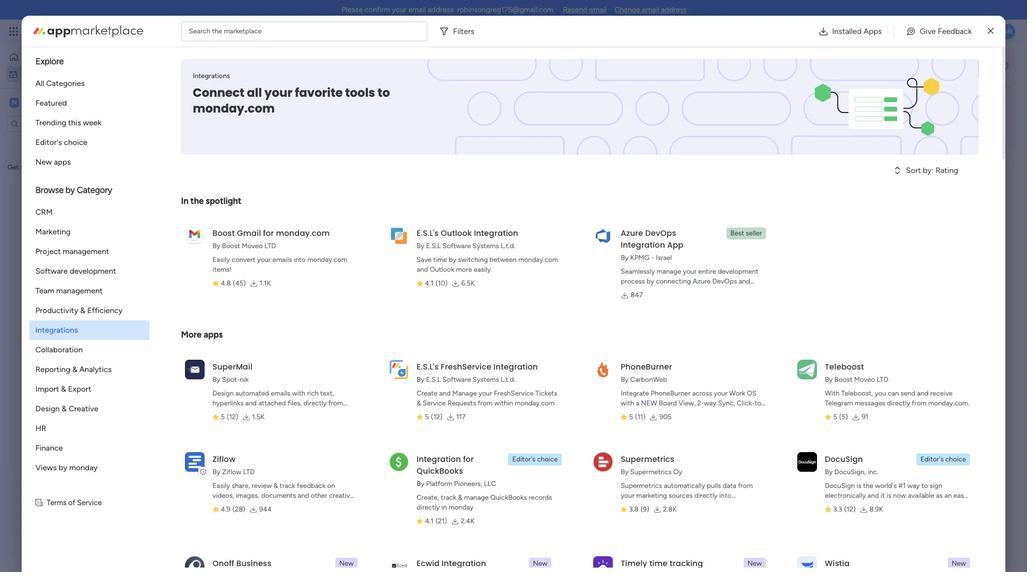 Task type: describe. For each thing, give the bounding box(es) containing it.
more
[[181, 330, 202, 341]]

please
[[342, 5, 363, 14]]

team management
[[35, 286, 103, 296]]

now
[[894, 492, 907, 501]]

0 vertical spatial ziflow
[[213, 454, 236, 466]]

give feedback button
[[899, 21, 980, 41]]

apps image
[[920, 27, 930, 36]]

ecwid integration
[[417, 559, 486, 570]]

kpmg
[[631, 254, 650, 262]]

design & creative
[[35, 405, 98, 414]]

apps
[[864, 26, 882, 36]]

Filter dashboard by text search field
[[145, 98, 238, 114]]

5 (12) for freshservice
[[425, 413, 443, 422]]

see plans
[[172, 27, 202, 35]]

& inside easily share, review & track feedback on videos, images, documents and other creative assets.
[[274, 482, 278, 491]]

see
[[684, 267, 705, 284]]

from inside with teleboost, you can send and receive telegram messages directly from monday.com.
[[912, 400, 927, 408]]

supermetrics for supermetrics automatically pulls data from your marketing sources directly into monday.com
[[621, 482, 662, 491]]

by kpmg - israel
[[621, 254, 672, 262]]

supermetrics by supermetrics oy
[[621, 454, 683, 477]]

docusign for docusign is the world's #1 way to sign electronically and it is now available as an easy to use monday.com app
[[825, 482, 855, 491]]

integration for devops
[[621, 240, 665, 251]]

monday inside "create, track & manage quickbooks records directly in monday"
[[449, 504, 474, 512]]

emails inside 'design automated emails with rich text, hyperlinks and attached files, directly from monday.com'
[[271, 390, 290, 398]]

this workspace is empty. get started by adding boards, docs, forms or dashboards.
[[7, 153, 118, 183]]

from inside supermetrics automatically pulls data from your marketing sources directly into monday.com
[[738, 482, 753, 491]]

by inside the e.s.l's outlook integration by e.s.l software systems l.t.d.
[[417, 242, 425, 251]]

(12) for by
[[227, 413, 238, 422]]

1 vertical spatial software
[[35, 267, 68, 276]]

& left creative
[[62, 405, 67, 414]]

new for ecwid integration
[[533, 560, 548, 568]]

home
[[522, 267, 556, 284]]

docusign for docusign
[[825, 454, 863, 466]]

2 horizontal spatial (12)
[[845, 506, 856, 514]]

dapulse x slim image
[[988, 25, 994, 37]]

by inside save time by switching between monday.com and outlook more easily.
[[449, 256, 457, 264]]

change email address
[[615, 5, 687, 14]]

app logo image for supermetrics
[[594, 453, 613, 472]]

hide done items
[[259, 102, 310, 110]]

0 vertical spatial phoneburner
[[621, 362, 673, 373]]

app logo image for boost gmail for monday.com
[[185, 226, 205, 246]]

see plans button
[[159, 24, 206, 39]]

software for supermail
[[443, 376, 471, 384]]

directly inside 'design automated emails with rich text, hyperlinks and attached files, directly from monday.com'
[[304, 400, 327, 408]]

e.s.l's outlook integration by e.s.l software systems l.t.d.
[[417, 228, 519, 251]]

from inside button
[[52, 218, 66, 226]]

create, track & manage quickbooks records directly in monday
[[417, 494, 552, 512]]

software development
[[35, 267, 116, 276]]

1 vertical spatial boost
[[222, 242, 240, 251]]

can inside this is your home base, where you can see all your work in one place
[[658, 267, 681, 284]]

3.8
[[629, 506, 639, 514]]

in
[[181, 196, 189, 207]]

new
[[641, 400, 657, 408]]

by inside teleboost by boost moveo ltd
[[825, 376, 833, 384]]

os inside seamlessly manage your entire development process by connecting  azure devops and monday.com work os
[[680, 287, 690, 296]]

management for team management
[[56, 286, 103, 296]]

app logo image for teleboost
[[798, 360, 817, 380]]

customize
[[330, 102, 363, 110]]

from inside 'design automated emails with rich text, hyperlinks and attached files, directly from monday.com'
[[329, 400, 343, 408]]

monday.com inside docusign is the world's #1 way to sign electronically and it is now available as an easy to use monday.com app
[[846, 502, 886, 510]]

by inside e.s.l's freshservice integration by e.s.l software systems l.t.d.
[[417, 376, 425, 384]]

sources
[[669, 492, 693, 501]]

you inside with teleboost, you can send and receive telegram messages directly from monday.com.
[[875, 390, 887, 398]]

monday.com inside supermetrics automatically pulls data from your marketing sources directly into monday.com
[[621, 502, 661, 510]]

app logo image for e.s.l's freshservice integration
[[389, 360, 409, 380]]

app logo image for timely time tracking
[[594, 557, 613, 573]]

more
[[456, 266, 472, 274]]

app logo image for supermail
[[185, 360, 205, 380]]

use
[[834, 502, 844, 510]]

for inside the boost gmail for monday.com by boost moveo ltd
[[263, 228, 274, 239]]

freshservice inside e.s.l's freshservice integration by e.s.l software systems l.t.d.
[[441, 362, 492, 373]]

views by monday
[[35, 464, 98, 473]]

integrate
[[621, 390, 649, 398]]

add
[[32, 196, 45, 205]]

monday.com inside the boost gmail for monday.com by boost moveo ltd
[[276, 228, 330, 239]]

outlook inside the e.s.l's outlook integration by e.s.l software systems l.t.d.
[[441, 228, 472, 239]]

tools
[[345, 85, 375, 101]]

israel
[[656, 254, 672, 262]]

117
[[456, 413, 466, 422]]

your inside integrations connect all your favorite tools to monday.com
[[265, 85, 293, 101]]

0 vertical spatial monday
[[44, 26, 78, 37]]

by inside phoneburner by carbonweb
[[621, 376, 629, 384]]

editor's choice for docusign
[[921, 456, 967, 464]]

1 vertical spatial monday
[[69, 464, 98, 473]]

1 vertical spatial ziflow
[[222, 469, 242, 477]]

ltd inside ziflow by ziflow ltd
[[243, 469, 255, 477]]

banner logo image
[[788, 59, 968, 155]]

apps marketplace image
[[33, 25, 143, 37]]

by inside the boost gmail for monday.com by boost moveo ltd
[[213, 242, 220, 251]]

integrations for integrations
[[35, 326, 78, 335]]

your inside seamlessly manage your entire development process by connecting  azure devops and monday.com work os
[[683, 268, 697, 276]]

my for my work
[[148, 57, 170, 79]]

your left base,
[[521, 282, 548, 298]]

start
[[35, 218, 50, 226]]

& up export
[[72, 365, 77, 375]]

terms of service link
[[47, 498, 102, 509]]

manage inside seamlessly manage your entire development process by connecting  azure devops and monday.com work os
[[657, 268, 682, 276]]

to for way
[[922, 482, 929, 491]]

seller
[[746, 229, 762, 238]]

& left the efficiency
[[80, 306, 85, 315]]

help button
[[944, 545, 978, 561]]

4.1 for 4.1 (21)
[[425, 518, 434, 526]]

and inside docusign is the world's #1 way to sign electronically and it is now available as an easy to use monday.com app
[[868, 492, 879, 501]]

devops inside seamlessly manage your entire development process by connecting  azure devops and monday.com work os
[[713, 278, 737, 286]]

scratch
[[68, 218, 91, 226]]

choice for integration for quickbooks
[[537, 456, 558, 464]]

search image
[[226, 102, 234, 110]]

by inside seamlessly manage your entire development process by connecting  azure devops and monday.com work os
[[647, 278, 655, 286]]

0 horizontal spatial editor's
[[35, 138, 62, 147]]

base,
[[559, 267, 591, 284]]

5 (12) for by
[[221, 413, 238, 422]]

your inside supermetrics automatically pulls data from your marketing sources directly into monday.com
[[621, 492, 635, 501]]

new for wistia
[[952, 560, 967, 568]]

ltd inside the boost gmail for monday.com by boost moveo ltd
[[265, 242, 276, 251]]

app logo image for phoneburner
[[594, 360, 613, 380]]

ltd inside teleboost by boost moveo ltd
[[877, 376, 889, 384]]

this
[[68, 118, 81, 127]]

categories
[[46, 79, 85, 88]]

click-
[[737, 400, 755, 408]]

freshservice inside create and manage your freshservice tickets & service requests from within monday.com
[[494, 390, 534, 398]]

apps for new apps
[[54, 157, 71, 167]]

work inside this is your home base, where you can see all your work in one place
[[551, 282, 579, 298]]

(21)
[[436, 518, 447, 526]]

email for change email address
[[642, 5, 660, 14]]

in the spotlight
[[181, 196, 241, 207]]

select product image
[[9, 27, 19, 36]]

2.4k
[[461, 518, 475, 526]]

4.1 for 4.1 (10)
[[425, 280, 434, 288]]

1.1k
[[260, 280, 271, 288]]

notifications image
[[855, 27, 865, 36]]

integration for outlook
[[474, 228, 519, 239]]

give
[[920, 26, 936, 36]]

0 vertical spatial boost
[[213, 228, 235, 239]]

apps for more apps
[[204, 330, 223, 341]]

the inside docusign is the world's #1 way to sign electronically and it is now available as an easy to use monday.com app
[[864, 482, 874, 491]]

marketing
[[35, 227, 71, 237]]

help image
[[966, 27, 975, 36]]

e.s.l for freshservice
[[426, 376, 441, 384]]

team
[[35, 286, 54, 296]]

adding
[[54, 163, 75, 172]]

can inside with teleboost, you can send and receive telegram messages directly from monday.com.
[[888, 390, 899, 398]]

share,
[[232, 482, 250, 491]]

your inside integrate phoneburner across your work os with a new board view, 2-way sync, click-to- dial, and custom automations.
[[714, 390, 728, 398]]

by right 'views'
[[59, 464, 67, 473]]

one
[[595, 282, 618, 298]]

workspace image
[[9, 97, 19, 108]]

by inside ziflow by ziflow ltd
[[213, 469, 220, 477]]

across
[[693, 390, 713, 398]]

and inside save time by switching between monday.com and outlook more easily.
[[417, 266, 428, 274]]

editor's for integration for quickbooks
[[513, 456, 536, 464]]

terms of use image
[[35, 498, 43, 509]]

0 horizontal spatial editor's choice
[[35, 138, 87, 147]]

attached
[[258, 400, 286, 408]]

hr
[[35, 424, 46, 434]]

5 for e.s.l's freshservice integration
[[425, 413, 429, 422]]

into inside supermetrics automatically pulls data from your marketing sources directly into monday.com
[[720, 492, 732, 501]]

on
[[327, 482, 335, 491]]

and inside create and manage your freshservice tickets & service requests from within monday.com
[[439, 390, 451, 398]]

to for tools
[[378, 85, 390, 101]]

connecting
[[656, 278, 691, 286]]

track inside "create, track & manage quickbooks records directly in monday"
[[441, 494, 457, 503]]

directly inside "create, track & manage quickbooks records directly in monday"
[[417, 504, 440, 512]]

moveo inside teleboost by boost moveo ltd
[[855, 376, 876, 384]]

phoneburner inside integrate phoneburner across your work os with a new board view, 2-way sync, click-to- dial, and custom automations.
[[651, 390, 691, 398]]

automations.
[[673, 409, 713, 418]]

manage
[[453, 390, 477, 398]]

new for timely time tracking
[[748, 560, 762, 568]]

switching
[[458, 256, 488, 264]]

1 email from the left
[[409, 5, 426, 14]]

ecwid
[[417, 559, 440, 570]]

management for project management
[[63, 247, 109, 256]]

moveo inside the boost gmail for monday.com by boost moveo ltd
[[242, 242, 263, 251]]

5 (11)
[[629, 413, 646, 422]]

systems for freshservice
[[473, 376, 499, 384]]

integration for freshservice
[[494, 362, 538, 373]]

monday.com inside 'design automated emails with rich text, hyperlinks and attached files, directly from monday.com'
[[213, 409, 252, 418]]

service inside create and manage your freshservice tickets & service requests from within monday.com
[[423, 400, 446, 408]]

design for design automated emails with rich text, hyperlinks and attached files, directly from monday.com
[[213, 390, 234, 398]]

app logo image for onoff business
[[185, 557, 205, 573]]

app
[[888, 502, 899, 510]]

with teleboost, you can send and receive telegram messages directly from monday.com.
[[825, 390, 970, 408]]

all
[[35, 79, 44, 88]]

time for timely
[[650, 559, 668, 570]]

efficiency
[[87, 306, 123, 315]]

my work
[[22, 70, 48, 78]]

this for is
[[453, 267, 477, 284]]

easily for gmail
[[213, 256, 230, 264]]

quickbooks inside "create, track & manage quickbooks records directly in monday"
[[491, 494, 527, 503]]

4.1 (10)
[[425, 280, 448, 288]]

oy
[[674, 469, 683, 477]]

e.s.l's freshservice integration by e.s.l software systems l.t.d.
[[417, 362, 538, 384]]

reporting
[[35, 365, 70, 375]]

my work
[[148, 57, 214, 79]]

featured
[[35, 98, 67, 108]]

service inside the terms of service link
[[77, 499, 102, 508]]

editor's choice for integration for quickbooks
[[513, 456, 558, 464]]

home
[[23, 53, 41, 61]]

to-
[[755, 400, 765, 408]]

is down by docusign, inc.
[[857, 482, 862, 491]]

and inside integrate phoneburner across your work os with a new board view, 2-way sync, click-to- dial, and custom automations.
[[635, 409, 646, 418]]

all inside this is your home base, where you can see all your work in one place
[[504, 282, 518, 298]]

-
[[652, 254, 654, 262]]

email for resend email
[[589, 5, 607, 14]]

it
[[881, 492, 885, 501]]

monday.com inside seamlessly manage your entire development process by connecting  azure devops and monday.com work os
[[621, 287, 661, 296]]

l.t.d. for e.s.l's freshservice integration
[[501, 376, 516, 384]]

azure inside seamlessly manage your entire development process by connecting  azure devops and monday.com work os
[[693, 278, 711, 286]]

dial,
[[621, 409, 633, 418]]

rating
[[936, 166, 959, 175]]

and inside easily share, review & track feedback on videos, images, documents and other creative assets.
[[298, 492, 309, 501]]

supermail
[[213, 362, 253, 373]]

work inside seamlessly manage your entire development process by connecting  azure devops and monday.com work os
[[663, 287, 679, 296]]

a
[[636, 400, 640, 408]]

your inside the easily convert your emails into monday.com items!
[[257, 256, 271, 264]]

azure devops integration app
[[621, 228, 684, 251]]

easily.
[[474, 266, 493, 274]]

all inside integrations connect all your favorite tools to monday.com
[[247, 85, 262, 101]]

change
[[615, 5, 640, 14]]



Task type: vqa. For each thing, say whether or not it's contained in the screenshot.


Task type: locate. For each thing, give the bounding box(es) containing it.
0 vertical spatial software
[[443, 242, 471, 251]]

integration inside e.s.l's freshservice integration by e.s.l software systems l.t.d.
[[494, 362, 538, 373]]

systems up save time by switching between monday.com and outlook more easily.
[[473, 242, 499, 251]]

0 vertical spatial quickbooks
[[417, 466, 463, 477]]

design inside 'design automated emails with rich text, hyperlinks and attached files, directly from monday.com'
[[213, 390, 234, 398]]

to up available
[[922, 482, 929, 491]]

work for my
[[33, 70, 48, 78]]

1 vertical spatial manage
[[464, 494, 489, 503]]

2 vertical spatial to
[[825, 502, 832, 510]]

1 vertical spatial the
[[191, 196, 204, 207]]

software up the switching
[[443, 242, 471, 251]]

assets.
[[213, 502, 234, 510]]

2.8k
[[663, 506, 677, 514]]

this up started
[[24, 153, 37, 161]]

quickbooks up platform
[[417, 466, 463, 477]]

1 vertical spatial service
[[77, 499, 102, 508]]

software
[[443, 242, 471, 251], [35, 267, 68, 276], [443, 376, 471, 384]]

1 docusign from the top
[[825, 454, 863, 466]]

sync,
[[718, 400, 735, 408]]

by inside supermetrics by supermetrics oy
[[621, 469, 629, 477]]

1 horizontal spatial development
[[718, 268, 759, 276]]

& inside create and manage your freshservice tickets & service requests from within monday.com
[[417, 400, 421, 408]]

and inside 'design automated emails with rich text, hyperlinks and attached files, directly from monday.com'
[[245, 400, 257, 408]]

0 horizontal spatial choice
[[64, 138, 87, 147]]

started
[[21, 163, 43, 172]]

0 vertical spatial you
[[634, 267, 655, 284]]

search everything image
[[944, 27, 954, 36]]

productivity & efficiency
[[35, 306, 123, 315]]

and down the save
[[417, 266, 428, 274]]

& left export
[[61, 385, 66, 394]]

1 vertical spatial 4.1
[[425, 518, 434, 526]]

editor's for docusign
[[921, 456, 944, 464]]

development down project management
[[70, 267, 116, 276]]

systems inside the e.s.l's outlook integration by e.s.l software systems l.t.d.
[[473, 242, 499, 251]]

2 e.s.l from the top
[[426, 376, 441, 384]]

resend email link
[[563, 5, 607, 14]]

1 horizontal spatial time
[[650, 559, 668, 570]]

software inside the e.s.l's outlook integration by e.s.l software systems l.t.d.
[[443, 242, 471, 251]]

4.8 (45)
[[221, 280, 246, 288]]

files,
[[288, 400, 302, 408]]

development
[[70, 267, 116, 276], [718, 268, 759, 276]]

welcome to my work feature image image
[[517, 187, 641, 247]]

track up documents
[[280, 482, 295, 491]]

editor's choice up sign
[[921, 456, 967, 464]]

ltd up share,
[[243, 469, 255, 477]]

1 horizontal spatial ltd
[[265, 242, 276, 251]]

app logo image for wistia
[[798, 557, 817, 573]]

(12) right "use"
[[845, 506, 856, 514]]

time inside save time by switching between monday.com and outlook more easily.
[[434, 256, 447, 264]]

all down between
[[504, 282, 518, 298]]

business
[[236, 559, 272, 570]]

work up home button on the top
[[80, 26, 97, 37]]

by up add from templates
[[65, 185, 75, 196]]

choice for docusign
[[946, 456, 967, 464]]

0 vertical spatial track
[[280, 482, 295, 491]]

editor's choice up workspace
[[35, 138, 87, 147]]

2 5 (12) from the left
[[425, 413, 443, 422]]

workspace selection element
[[9, 97, 83, 109]]

this for workspace
[[24, 153, 37, 161]]

the for spotlight
[[191, 196, 204, 207]]

e.s.l's inside the e.s.l's outlook integration by e.s.l software systems l.t.d.
[[417, 228, 439, 239]]

0 vertical spatial time
[[434, 256, 447, 264]]

e.s.l's for e.s.l's freshservice integration
[[417, 362, 439, 373]]

quickbooks inside integration for quickbooks
[[417, 466, 463, 477]]

1 vertical spatial azure
[[693, 278, 711, 286]]

teleboost,
[[842, 390, 874, 398]]

development inside seamlessly manage your entire development process by connecting  azure devops and monday.com work os
[[718, 268, 759, 276]]

manage down pioneers,
[[464, 494, 489, 503]]

teleboost by boost moveo ltd
[[825, 362, 889, 384]]

1 vertical spatial this
[[453, 267, 477, 284]]

in up the (21)
[[442, 504, 447, 512]]

0 horizontal spatial quickbooks
[[417, 466, 463, 477]]

1 horizontal spatial integrations
[[193, 72, 230, 80]]

software inside e.s.l's freshservice integration by e.s.l software systems l.t.d.
[[443, 376, 471, 384]]

5 down hyperlinks
[[221, 413, 225, 422]]

1 horizontal spatial way
[[908, 482, 920, 491]]

0 horizontal spatial freshservice
[[441, 362, 492, 373]]

inbox image
[[877, 27, 886, 36]]

start from scratch button
[[31, 215, 95, 230]]

2 systems from the top
[[473, 376, 499, 384]]

0 horizontal spatial for
[[263, 228, 274, 239]]

1 horizontal spatial into
[[720, 492, 732, 501]]

sort by: rating
[[906, 166, 959, 175]]

this down the switching
[[453, 267, 477, 284]]

docusign up electronically
[[825, 482, 855, 491]]

hyperlinks
[[213, 400, 244, 408]]

moveo down 'gmail'
[[242, 242, 263, 251]]

(12) down hyperlinks
[[227, 413, 238, 422]]

project
[[35, 247, 61, 256]]

0 horizontal spatial way
[[704, 400, 717, 408]]

by inside this workspace is empty. get started by adding boards, docs, forms or dashboards.
[[45, 163, 52, 172]]

(9)
[[641, 506, 650, 514]]

e.s.l inside the e.s.l's outlook integration by e.s.l software systems l.t.d.
[[426, 242, 441, 251]]

integration up within at bottom
[[494, 362, 538, 373]]

directly down send
[[888, 400, 911, 408]]

view,
[[679, 400, 696, 408]]

with inside integrate phoneburner across your work os with a new board view, 2-way sync, click-to- dial, and custom automations.
[[621, 400, 635, 408]]

my down see plans button
[[148, 57, 170, 79]]

app logo image for ecwid integration
[[389, 557, 409, 573]]

from down text,
[[329, 400, 343, 408]]

1 systems from the top
[[473, 242, 499, 251]]

directly inside supermetrics automatically pulls data from your marketing sources directly into monday.com
[[695, 492, 718, 501]]

the down inc.
[[864, 482, 874, 491]]

4 5 from the left
[[834, 413, 838, 422]]

my for my work
[[22, 70, 31, 78]]

0 vertical spatial manage
[[657, 268, 682, 276]]

directly down rich
[[304, 400, 327, 408]]

email right change
[[642, 5, 660, 14]]

boards,
[[77, 163, 100, 172]]

0 horizontal spatial ltd
[[243, 469, 255, 477]]

marketing
[[637, 492, 667, 501]]

your right confirm
[[392, 5, 407, 14]]

and
[[417, 266, 428, 274], [739, 278, 750, 286], [439, 390, 451, 398], [918, 390, 929, 398], [245, 400, 257, 408], [635, 409, 646, 418], [298, 492, 309, 501], [868, 492, 879, 501]]

0 vertical spatial docusign
[[825, 454, 863, 466]]

l.t.d. for e.s.l's outlook integration
[[501, 242, 516, 251]]

phoneburner up board on the right of the page
[[651, 390, 691, 398]]

platform
[[426, 480, 453, 489]]

systems for outlook
[[473, 242, 499, 251]]

1 5 (12) from the left
[[221, 413, 238, 422]]

(11)
[[635, 413, 646, 422]]

easily convert your emails into monday.com items!
[[213, 256, 347, 274]]

4.8
[[221, 280, 231, 288]]

1 vertical spatial design
[[35, 405, 60, 414]]

0 vertical spatial 4.1
[[425, 280, 434, 288]]

editor's up sign
[[921, 456, 944, 464]]

from inside create and manage your freshservice tickets & service requests from within monday.com
[[478, 400, 493, 408]]

inc.
[[868, 469, 879, 477]]

analytics
[[79, 365, 112, 375]]

2 horizontal spatial work
[[551, 282, 579, 298]]

2 vertical spatial work
[[730, 390, 746, 398]]

1 vertical spatial freshservice
[[494, 390, 534, 398]]

l.t.d. inside the e.s.l's outlook integration by e.s.l software systems l.t.d.
[[501, 242, 516, 251]]

5 for teleboost
[[834, 413, 838, 422]]

please confirm your email address: robinsongreg175@gmail.com
[[342, 5, 554, 14]]

apps right the more
[[204, 330, 223, 341]]

1 horizontal spatial to
[[825, 502, 832, 510]]

docs,
[[101, 163, 118, 172]]

devops inside the azure devops integration app
[[646, 228, 677, 239]]

track inside easily share, review & track feedback on videos, images, documents and other creative assets.
[[280, 482, 295, 491]]

1 easily from the top
[[213, 256, 230, 264]]

(12) for freshservice
[[431, 413, 443, 422]]

0 vertical spatial in
[[582, 282, 592, 298]]

e.s.l's up the save
[[417, 228, 439, 239]]

all up hide
[[247, 85, 262, 101]]

place
[[621, 282, 654, 298]]

2 vertical spatial boost
[[835, 376, 853, 384]]

docusign,
[[835, 469, 866, 477]]

this inside this workspace is empty. get started by adding boards, docs, forms or dashboards.
[[24, 153, 37, 161]]

0 vertical spatial apps
[[54, 157, 71, 167]]

with
[[292, 390, 306, 398], [621, 400, 635, 408]]

design down import on the bottom of the page
[[35, 405, 60, 414]]

in inside this is your home base, where you can see all your work in one place
[[582, 282, 592, 298]]

l.t.d.
[[501, 242, 516, 251], [501, 376, 516, 384]]

2 vertical spatial the
[[864, 482, 874, 491]]

3.3 (12)
[[834, 506, 856, 514]]

emails down the boost gmail for monday.com by boost moveo ltd
[[273, 256, 292, 264]]

1 e.s.l from the top
[[426, 242, 441, 251]]

devops down entire
[[713, 278, 737, 286]]

os up 'click-'
[[747, 390, 757, 398]]

os down 'connecting'
[[680, 287, 690, 296]]

os inside integrate phoneburner across your work os with a new board view, 2-way sync, click-to- dial, and custom automations.
[[747, 390, 757, 398]]

telegram
[[825, 400, 854, 408]]

integrations inside integrations connect all your favorite tools to monday.com
[[193, 72, 230, 80]]

is right it
[[887, 492, 892, 501]]

2 easily from the top
[[213, 482, 230, 491]]

5 (12) down hyperlinks
[[221, 413, 238, 422]]

1 l.t.d. from the top
[[501, 242, 516, 251]]

3 5 from the left
[[629, 413, 633, 422]]

azure inside the azure devops integration app
[[621, 228, 644, 239]]

2 horizontal spatial the
[[864, 482, 874, 491]]

in inside "create, track & manage quickbooks records directly in monday"
[[442, 504, 447, 512]]

directly inside with teleboost, you can send and receive telegram messages directly from monday.com.
[[888, 400, 911, 408]]

1 vertical spatial work
[[663, 287, 679, 296]]

e.s.l inside e.s.l's freshservice integration by e.s.l software systems l.t.d.
[[426, 376, 441, 384]]

easily share, review & track feedback on videos, images, documents and other creative assets.
[[213, 482, 354, 510]]

0 horizontal spatial into
[[294, 256, 306, 264]]

0 vertical spatial for
[[263, 228, 274, 239]]

to
[[378, 85, 390, 101], [922, 482, 929, 491], [825, 502, 832, 510]]

with up dial,
[[621, 400, 635, 408]]

0 vertical spatial e.s.l's
[[417, 228, 439, 239]]

1 horizontal spatial you
[[875, 390, 887, 398]]

1 horizontal spatial in
[[582, 282, 592, 298]]

1 vertical spatial you
[[875, 390, 887, 398]]

4.1
[[425, 280, 434, 288], [425, 518, 434, 526]]

search the marketplace
[[189, 27, 262, 35]]

boost up convert
[[222, 242, 240, 251]]

your down between
[[492, 267, 519, 284]]

1 horizontal spatial my
[[148, 57, 170, 79]]

easily for by
[[213, 482, 230, 491]]

emails up attached
[[271, 390, 290, 398]]

1 horizontal spatial os
[[747, 390, 757, 398]]

1 e.s.l's from the top
[[417, 228, 439, 239]]

0 horizontal spatial email
[[409, 5, 426, 14]]

to inside integrations connect all your favorite tools to monday.com
[[378, 85, 390, 101]]

editor's choice up records
[[513, 456, 558, 464]]

monday.com inside integrations connect all your favorite tools to monday.com
[[193, 100, 275, 117]]

choice up records
[[537, 456, 558, 464]]

invite members image
[[898, 27, 908, 36]]

phoneburner up carbonweb
[[621, 362, 673, 373]]

1 vertical spatial track
[[441, 494, 457, 503]]

1 5 from the left
[[221, 413, 225, 422]]

outlook inside save time by switching between monday.com and outlook more easily.
[[430, 266, 455, 274]]

for right 'gmail'
[[263, 228, 274, 239]]

2 horizontal spatial work
[[730, 390, 746, 398]]

done
[[276, 102, 291, 110]]

to right tools
[[378, 85, 390, 101]]

0 vertical spatial systems
[[473, 242, 499, 251]]

design for design & creative
[[35, 405, 60, 414]]

manage inside "create, track & manage quickbooks records directly in monday"
[[464, 494, 489, 503]]

way down across
[[704, 400, 717, 408]]

supermetrics automatically pulls data from your marketing sources directly into monday.com
[[621, 482, 753, 510]]

0 vertical spatial management
[[99, 26, 153, 37]]

integrations for integrations connect all your favorite tools to monday.com
[[193, 72, 230, 80]]

e.s.l's
[[417, 228, 439, 239], [417, 362, 439, 373]]

1 horizontal spatial design
[[213, 390, 234, 398]]

boost
[[213, 228, 235, 239], [222, 242, 240, 251], [835, 376, 853, 384]]

email left address:
[[409, 5, 426, 14]]

integrate phoneburner across your work os with a new board view, 2-way sync, click-to- dial, and custom automations.
[[621, 390, 765, 418]]

1 vertical spatial can
[[888, 390, 899, 398]]

easily inside the easily convert your emails into monday.com items!
[[213, 256, 230, 264]]

0 horizontal spatial work
[[33, 70, 48, 78]]

for up pioneers,
[[463, 454, 474, 466]]

way inside integrate phoneburner across your work os with a new board view, 2-way sync, click-to- dial, and custom automations.
[[704, 400, 717, 408]]

software for boost gmail for monday.com
[[443, 242, 471, 251]]

5 left the (5) at the right bottom of page
[[834, 413, 838, 422]]

0 horizontal spatial work
[[174, 57, 214, 79]]

moveo up teleboost,
[[855, 376, 876, 384]]

custom
[[648, 409, 671, 418]]

monday.com inside save time by switching between monday.com and outlook more easily.
[[519, 256, 559, 264]]

1 horizontal spatial the
[[212, 27, 222, 35]]

directly down create,
[[417, 504, 440, 512]]

0 horizontal spatial time
[[434, 256, 447, 264]]

integration up kpmg
[[621, 240, 665, 251]]

l.t.d. up within at bottom
[[501, 376, 516, 384]]

1 vertical spatial l.t.d.
[[501, 376, 516, 384]]

the for marketplace
[[212, 27, 222, 35]]

(28)
[[233, 506, 245, 514]]

5 for phoneburner
[[629, 413, 633, 422]]

your left entire
[[683, 268, 697, 276]]

work up 'click-'
[[730, 390, 746, 398]]

monday work management
[[44, 26, 153, 37]]

supermetrics for supermetrics by supermetrics oy
[[621, 454, 675, 466]]

development right entire
[[718, 268, 759, 276]]

(5)
[[840, 413, 848, 422]]

ltd
[[265, 242, 276, 251], [877, 376, 889, 384], [243, 469, 255, 477]]

& inside "create, track & manage quickbooks records directly in monday"
[[458, 494, 463, 503]]

1 vertical spatial way
[[908, 482, 920, 491]]

way inside docusign is the world's #1 way to sign electronically and it is now available as an easy to use monday.com app
[[908, 482, 920, 491]]

1 horizontal spatial email
[[589, 5, 607, 14]]

the right in
[[191, 196, 204, 207]]

0 horizontal spatial you
[[634, 267, 655, 284]]

Search in workspace field
[[21, 118, 82, 129]]

nik
[[240, 376, 249, 384]]

with inside 'design automated emails with rich text, hyperlinks and attached files, directly from monday.com'
[[292, 390, 306, 398]]

2 l.t.d. from the top
[[501, 376, 516, 384]]

your up done
[[265, 85, 293, 101]]

emails inside the easily convert your emails into monday.com items!
[[273, 256, 292, 264]]

monday.com inside the easily convert your emails into monday.com items!
[[308, 256, 347, 264]]

0 horizontal spatial manage
[[464, 494, 489, 503]]

1 vertical spatial work
[[33, 70, 48, 78]]

your up 3.8
[[621, 492, 635, 501]]

e.s.l's up create
[[417, 362, 439, 373]]

templates
[[63, 196, 94, 205]]

time right timely
[[650, 559, 668, 570]]

app logo image
[[389, 226, 409, 246], [594, 226, 613, 246], [185, 226, 205, 246], [185, 360, 205, 380], [389, 360, 409, 380], [594, 360, 613, 380], [798, 360, 817, 380], [185, 453, 205, 472], [389, 453, 409, 472], [594, 453, 613, 472], [798, 453, 817, 472], [594, 557, 613, 573], [185, 557, 205, 573], [389, 557, 409, 573], [798, 557, 817, 573]]

boost left 'gmail'
[[213, 228, 235, 239]]

0 vertical spatial work
[[80, 26, 97, 37]]

app logo image for e.s.l's outlook integration
[[389, 226, 409, 246]]

and left it
[[868, 492, 879, 501]]

#1
[[899, 482, 906, 491]]

monday up home button on the top
[[44, 26, 78, 37]]

0 horizontal spatial with
[[292, 390, 306, 398]]

1 horizontal spatial azure
[[693, 278, 711, 286]]

supermail by spot-nik
[[213, 362, 253, 384]]

feedback
[[297, 482, 326, 491]]

new inside workspace selection element
[[23, 98, 39, 107]]

3.8 (9)
[[629, 506, 650, 514]]

0 horizontal spatial moveo
[[242, 242, 263, 251]]

1 horizontal spatial quickbooks
[[491, 494, 527, 503]]

work for monday
[[80, 26, 97, 37]]

can left send
[[888, 390, 899, 398]]

devops up app
[[646, 228, 677, 239]]

0 vertical spatial to
[[378, 85, 390, 101]]

installed
[[833, 26, 862, 36]]

e.s.l for outlook
[[426, 242, 441, 251]]

your inside create and manage your freshservice tickets & service requests from within monday.com
[[479, 390, 492, 398]]

integration right ecwid
[[442, 559, 486, 570]]

freshservice up within at bottom
[[494, 390, 534, 398]]

the
[[212, 27, 222, 35], [191, 196, 204, 207], [864, 482, 874, 491]]

2 e.s.l's from the top
[[417, 362, 439, 373]]

2 vertical spatial ltd
[[243, 469, 255, 477]]

0 vertical spatial supermetrics
[[621, 454, 675, 466]]

and down feedback
[[298, 492, 309, 501]]

add from templates button
[[28, 193, 98, 209]]

0 vertical spatial design
[[213, 390, 234, 398]]

None search field
[[145, 98, 238, 114]]

2 docusign from the top
[[825, 482, 855, 491]]

and down best seller
[[739, 278, 750, 286]]

e.s.l's inside e.s.l's freshservice integration by e.s.l software systems l.t.d.
[[417, 362, 439, 373]]

1 4.1 from the top
[[425, 280, 434, 288]]

greg robinson image
[[1000, 24, 1016, 39]]

n
[[12, 98, 17, 107]]

2 4.1 from the top
[[425, 518, 434, 526]]

outlook up the switching
[[441, 228, 472, 239]]

monday up terms of service
[[69, 464, 98, 473]]

ltd up the easily convert your emails into monday.com items! at left top
[[265, 242, 276, 251]]

1 horizontal spatial apps
[[204, 330, 223, 341]]

from inside button
[[46, 196, 61, 205]]

teleboost
[[825, 362, 865, 373]]

your right convert
[[257, 256, 271, 264]]

0 vertical spatial with
[[292, 390, 306, 398]]

systems inside e.s.l's freshservice integration by e.s.l software systems l.t.d.
[[473, 376, 499, 384]]

1 horizontal spatial editor's choice
[[513, 456, 558, 464]]

1 horizontal spatial for
[[463, 454, 474, 466]]

5
[[221, 413, 225, 422], [425, 413, 429, 422], [629, 413, 633, 422], [834, 413, 838, 422]]

systems up create and manage your freshservice tickets & service requests from within monday.com
[[473, 376, 499, 384]]

work inside integrate phoneburner across your work os with a new board view, 2-way sync, click-to- dial, and custom automations.
[[730, 390, 746, 398]]

1 vertical spatial outlook
[[430, 266, 455, 274]]

1 vertical spatial in
[[442, 504, 447, 512]]

0 horizontal spatial (12)
[[227, 413, 238, 422]]

integration inside the azure devops integration app
[[621, 240, 665, 251]]

from down send
[[912, 400, 927, 408]]

boost gmail for monday.com by boost moveo ltd
[[213, 228, 330, 251]]

easily inside easily share, review & track feedback on videos, images, documents and other creative assets.
[[213, 482, 230, 491]]

0 horizontal spatial development
[[70, 267, 116, 276]]

8.9k
[[870, 506, 884, 514]]

into down the boost gmail for monday.com by boost moveo ltd
[[294, 256, 306, 264]]

from left within at bottom
[[478, 400, 493, 408]]

2 email from the left
[[589, 5, 607, 14]]

5 down create
[[425, 413, 429, 422]]

ltd up with teleboost, you can send and receive telegram messages directly from monday.com.
[[877, 376, 889, 384]]

l.t.d. up between
[[501, 242, 516, 251]]

productivity
[[35, 306, 78, 315]]

quickbooks
[[417, 466, 463, 477], [491, 494, 527, 503]]

2 horizontal spatial editor's choice
[[921, 456, 967, 464]]

supermetrics inside supermetrics automatically pulls data from your marketing sources directly into monday.com
[[621, 482, 662, 491]]

design up hyperlinks
[[213, 390, 234, 398]]

installed apps button
[[811, 21, 890, 41]]

text,
[[320, 390, 334, 398]]

1 vertical spatial with
[[621, 400, 635, 408]]

1 vertical spatial supermetrics
[[631, 469, 672, 477]]

trending this week
[[35, 118, 101, 127]]

and inside seamlessly manage your entire development process by connecting  azure devops and monday.com work os
[[739, 278, 750, 286]]

and right send
[[918, 390, 929, 398]]

into down the data
[[720, 492, 732, 501]]

add from templates
[[32, 196, 94, 205]]

boost inside teleboost by boost moveo ltd
[[835, 376, 853, 384]]

time right the save
[[434, 256, 447, 264]]

2 vertical spatial management
[[56, 286, 103, 296]]

1 horizontal spatial work
[[663, 287, 679, 296]]

work
[[80, 26, 97, 37], [33, 70, 48, 78], [551, 282, 579, 298]]

monday.com inside create and manage your freshservice tickets & service requests from within monday.com
[[515, 400, 555, 408]]

0 vertical spatial freshservice
[[441, 362, 492, 373]]

seamlessly manage your entire development process by connecting  azure devops and monday.com work os
[[621, 268, 759, 296]]

integration for quickbooks
[[417, 454, 474, 477]]

home button
[[6, 49, 106, 65]]

0 horizontal spatial 5 (12)
[[221, 413, 238, 422]]

5 for supermail
[[221, 413, 225, 422]]

1 vertical spatial emails
[[271, 390, 290, 398]]

import & export
[[35, 385, 91, 394]]

integrations up "connect"
[[193, 72, 230, 80]]

work up "connect"
[[174, 57, 214, 79]]

integration inside integration for quickbooks
[[417, 454, 461, 466]]

1 horizontal spatial this
[[453, 267, 477, 284]]

is inside this is your home base, where you can see all your work in one place
[[480, 267, 489, 284]]

your up "sync,"
[[714, 390, 728, 398]]

docusign is the world's #1 way to sign electronically and it is now available as an easy to use monday.com app
[[825, 482, 968, 510]]

docusign inside docusign is the world's #1 way to sign electronically and it is now available as an easy to use monday.com app
[[825, 482, 855, 491]]

2 5 from the left
[[425, 413, 429, 422]]

1 horizontal spatial manage
[[657, 268, 682, 276]]

and inside with teleboost, you can send and receive telegram messages directly from monday.com.
[[918, 390, 929, 398]]

time for save
[[434, 256, 447, 264]]

by up or at the left top of page
[[45, 163, 52, 172]]

for inside integration for quickbooks
[[463, 454, 474, 466]]

terms
[[47, 499, 67, 508]]

1 horizontal spatial 5 (12)
[[425, 413, 443, 422]]

1.5k
[[252, 413, 265, 422]]

by inside supermail by spot-nik
[[213, 376, 220, 384]]

new for onoff business
[[339, 560, 354, 568]]

91
[[862, 413, 869, 422]]

0 vertical spatial outlook
[[441, 228, 472, 239]]

(12) left the 117
[[431, 413, 443, 422]]

0 vertical spatial moveo
[[242, 242, 263, 251]]

e.s.l's for e.s.l's outlook integration
[[417, 228, 439, 239]]

available
[[908, 492, 935, 501]]

more apps
[[181, 330, 223, 341]]

track down by platform pioneers, llc
[[441, 494, 457, 503]]

integration inside the e.s.l's outlook integration by e.s.l software systems l.t.d.
[[474, 228, 519, 239]]

my inside button
[[22, 70, 31, 78]]

(45)
[[233, 280, 246, 288]]

1 horizontal spatial track
[[441, 494, 457, 503]]

2 vertical spatial monday
[[449, 504, 474, 512]]

you inside this is your home base, where you can see all your work in one place
[[634, 267, 655, 284]]

is inside this workspace is empty. get started by adding boards, docs, forms or dashboards.
[[73, 153, 78, 161]]

monday.com
[[193, 100, 275, 117], [276, 228, 330, 239], [308, 256, 347, 264], [519, 256, 559, 264], [621, 287, 661, 296], [515, 400, 555, 408], [213, 409, 252, 418], [621, 502, 661, 510], [846, 502, 886, 510]]

customize button
[[314, 98, 367, 114]]

3 email from the left
[[642, 5, 660, 14]]

this is your home base, where you can see all your work in one place
[[453, 267, 705, 298]]

into inside the easily convert your emails into monday.com items!
[[294, 256, 306, 264]]



